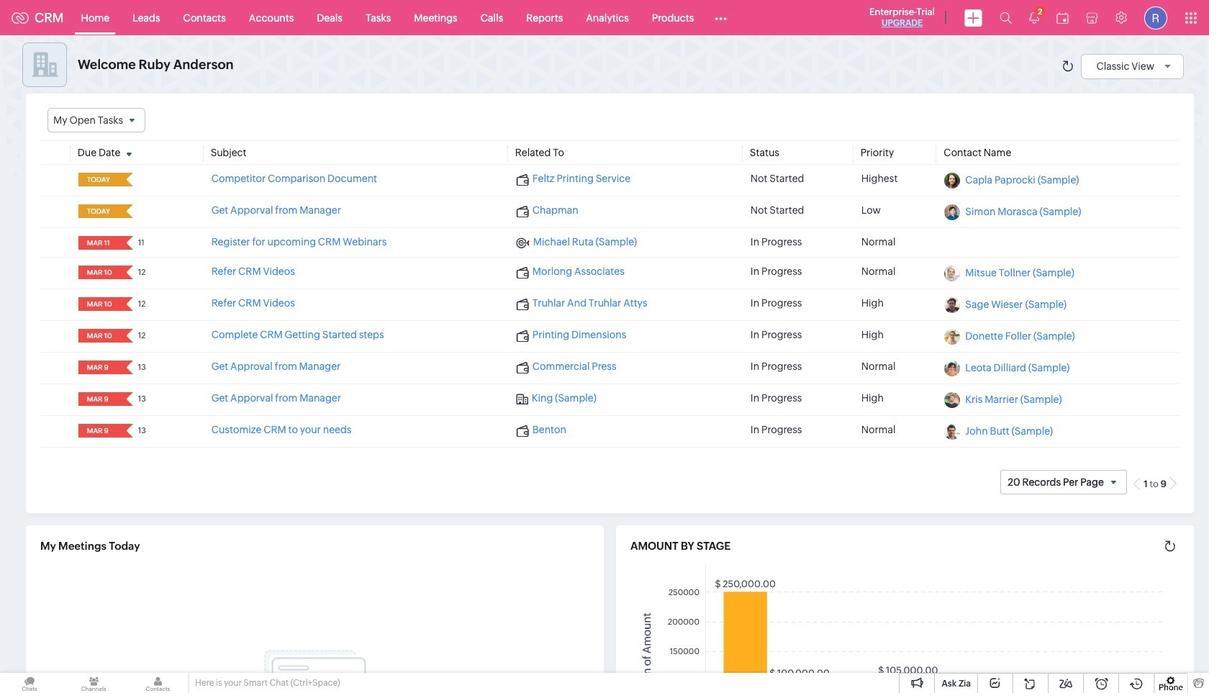 Task type: vqa. For each thing, say whether or not it's contained in the screenshot.
the Other Modules field at the top of the page
yes



Task type: describe. For each thing, give the bounding box(es) containing it.
logo image
[[12, 12, 29, 23]]

create menu element
[[956, 0, 991, 35]]

profile element
[[1136, 0, 1176, 35]]

search image
[[1000, 12, 1012, 24]]

contacts image
[[128, 673, 188, 693]]

Other Modules field
[[706, 6, 737, 29]]

chats image
[[0, 673, 59, 693]]

create menu image
[[964, 9, 982, 26]]



Task type: locate. For each thing, give the bounding box(es) containing it.
calendar image
[[1057, 12, 1069, 23]]

late by  days image
[[120, 207, 138, 215]]

profile image
[[1144, 6, 1167, 29]]

None field
[[48, 108, 146, 133], [83, 173, 116, 187], [83, 205, 116, 218], [83, 236, 116, 250], [83, 266, 116, 279], [83, 297, 116, 311], [83, 329, 116, 343], [83, 361, 116, 374], [83, 392, 116, 406], [83, 424, 116, 438], [48, 108, 146, 133], [83, 173, 116, 187], [83, 205, 116, 218], [83, 236, 116, 250], [83, 266, 116, 279], [83, 297, 116, 311], [83, 329, 116, 343], [83, 361, 116, 374], [83, 392, 116, 406], [83, 424, 116, 438]]

search element
[[991, 0, 1021, 35]]

late by  days image
[[120, 175, 138, 184]]

signals element
[[1021, 0, 1048, 35]]

channels image
[[64, 673, 123, 693]]



